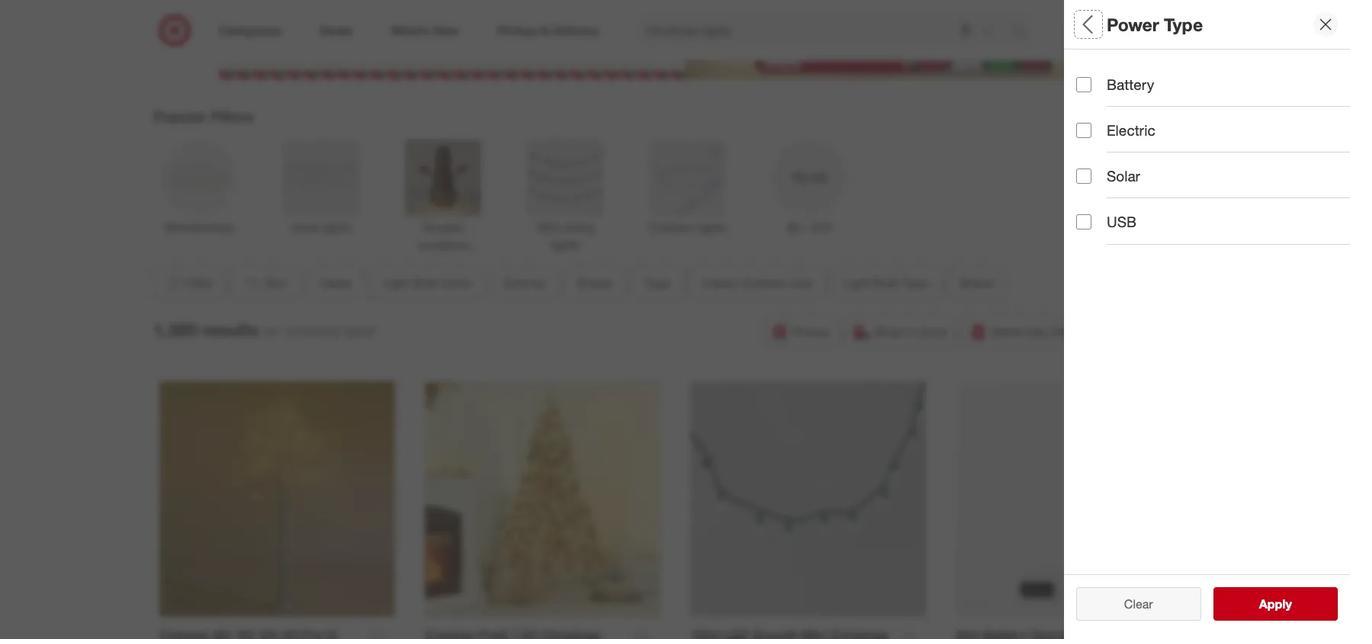 Task type: locate. For each thing, give the bounding box(es) containing it.
0 vertical spatial indoor outdoor use button
[[1077, 48, 1339, 101]]

shop
[[874, 324, 903, 339]]

1,360 results for "christmas lights"
[[153, 319, 377, 340]]

lights inside the mini string lights
[[551, 237, 580, 252]]

1 clear from the left
[[1117, 597, 1146, 612]]

2 horizontal spatial light
[[1077, 117, 1111, 135]]

shop in store
[[874, 324, 947, 339]]

indoor outdoor use
[[1077, 64, 1213, 81], [702, 275, 812, 290]]

wondershop
[[164, 220, 234, 235]]

same day delivery button
[[963, 315, 1104, 348]]

brand
[[1077, 171, 1118, 188], [961, 275, 993, 290]]

lighted
[[1077, 224, 1129, 242]]

advertisement region
[[217, 3, 1133, 79]]

shape
[[577, 275, 612, 290]]

apply
[[1260, 597, 1292, 612]]

0 horizontal spatial bulb
[[414, 275, 439, 290]]

mini string lights link
[[520, 136, 611, 254]]

clear for clear
[[1125, 597, 1153, 612]]

type down battery
[[1151, 117, 1183, 135]]

bulb
[[1115, 117, 1147, 135], [414, 275, 439, 290], [874, 275, 899, 290]]

costway prelit 7.5ft christmas tree flocked xmas snowy tree 450 led lights image
[[425, 382, 660, 617], [425, 382, 660, 617]]

1 horizontal spatial indoor outdoor use button
[[1077, 48, 1339, 101]]

0 vertical spatial outdoor
[[1125, 64, 1182, 81]]

lights
[[322, 220, 352, 235], [697, 220, 726, 235], [551, 237, 580, 252], [429, 255, 458, 270]]

indoor outdoor use button
[[1077, 48, 1339, 101], [690, 266, 825, 300]]

novelty
[[423, 220, 464, 235]]

light bulb type down battery
[[1077, 117, 1183, 135]]

indoor down all on the top right of page
[[1077, 64, 1121, 81]]

light bulb type inside all filters dialog
[[1077, 117, 1183, 135]]

clear all button
[[1077, 588, 1201, 621]]

outdoor up pickup button
[[741, 275, 787, 290]]

$0 - $15
[[788, 220, 832, 235]]

1 vertical spatial outdoor
[[649, 220, 694, 235]]

sold by button
[[491, 266, 558, 300]]

mini
[[537, 220, 560, 235]]

0 vertical spatial indoor outdoor use
[[1077, 64, 1213, 81]]

1 horizontal spatial outdoor
[[741, 275, 787, 290]]

clear button
[[1077, 588, 1201, 621]]

color
[[442, 275, 472, 290]]

0 vertical spatial use
[[1186, 64, 1213, 81]]

1 vertical spatial brand button
[[948, 266, 1006, 300]]

100ct led smooth mini christmas string lights with green wire - wondershop™ image
[[690, 382, 926, 617], [690, 382, 926, 617]]

see results button
[[1214, 588, 1338, 621]]

light
[[1077, 117, 1111, 135], [383, 275, 410, 290], [844, 275, 871, 290]]

indoor outdoor use button up pickup button
[[690, 266, 825, 300]]

indoor outdoor use inside all filters dialog
[[1077, 64, 1213, 81]]

0 horizontal spatial brand
[[961, 275, 993, 290]]

clear all
[[1117, 597, 1161, 612]]

power
[[1107, 13, 1160, 35]]

bulb up shop
[[874, 275, 899, 290]]

outdoor lights link
[[642, 136, 733, 236]]

-
[[804, 220, 809, 235]]

light down "battery" checkbox at right
[[1077, 117, 1111, 135]]

1 horizontal spatial indoor outdoor use
[[1077, 64, 1213, 81]]

0 vertical spatial brand button
[[1077, 155, 1339, 208]]

USB checkbox
[[1077, 214, 1092, 230]]

0 horizontal spatial indoor
[[702, 275, 738, 290]]

0 horizontal spatial results
[[202, 319, 259, 340]]

apply button
[[1214, 588, 1338, 621]]

brand button
[[1077, 155, 1339, 208], [948, 266, 1006, 300]]

brand inside all filters dialog
[[1077, 171, 1118, 188]]

indoor
[[1077, 64, 1121, 81], [702, 275, 738, 290]]

2 clear from the left
[[1125, 597, 1153, 612]]

sponsored
[[1088, 80, 1133, 92]]

1,360
[[153, 319, 197, 340]]

results right see
[[1269, 597, 1308, 612]]

30ct battery operated led christmas dewdrop fairy string lights warm white with silver wire - wondershop™ image
[[956, 382, 1191, 617], [956, 382, 1191, 617]]

clear
[[1117, 597, 1146, 612], [1125, 597, 1153, 612]]

1 horizontal spatial use
[[1186, 64, 1213, 81]]

clear for clear all
[[1117, 597, 1146, 612]]

indoor outdoor use down power type at top
[[1077, 64, 1213, 81]]

light bulb type
[[1077, 117, 1183, 135], [844, 275, 929, 290]]

1 horizontal spatial light bulb type
[[1077, 117, 1183, 135]]

1 vertical spatial light bulb type
[[844, 275, 929, 290]]

type button
[[632, 266, 683, 300]]

outdoor up type "button"
[[649, 220, 694, 235]]

0 vertical spatial indoor
[[1077, 64, 1121, 81]]

1 vertical spatial brand
[[961, 275, 993, 290]]

filters
[[211, 108, 253, 125]]

results left for at the left bottom of the page
[[202, 319, 259, 340]]

0 horizontal spatial light
[[383, 275, 410, 290]]

type inside "button"
[[644, 275, 670, 290]]

outdoor
[[1125, 64, 1182, 81], [649, 220, 694, 235], [741, 275, 787, 290]]

brand button inside all filters dialog
[[1077, 155, 1339, 208]]

Solar checkbox
[[1077, 169, 1092, 184]]

light inside all filters dialog
[[1077, 117, 1111, 135]]

2 vertical spatial outdoor
[[741, 275, 787, 290]]

day
[[1026, 324, 1047, 339]]

costway 2ft/ 4ft/ 5ft/ 6ft pre-lit white twig birch tree for christmas holiday w/ led lights image
[[159, 382, 395, 617], [159, 382, 395, 617]]

results
[[202, 319, 259, 340], [1269, 597, 1308, 612]]

use up pickup button
[[790, 275, 812, 290]]

battery
[[1107, 76, 1155, 93]]

indoor outdoor use up pickup button
[[702, 275, 812, 290]]

type
[[1164, 13, 1203, 35], [1151, 117, 1183, 135], [644, 275, 670, 290], [903, 275, 929, 290]]

type right shape at the left of the page
[[644, 275, 670, 290]]

filter button
[[153, 266, 224, 300]]

light left the 'color'
[[383, 275, 410, 290]]

by
[[532, 275, 545, 290]]

1 vertical spatial results
[[1269, 597, 1308, 612]]

lighted length
[[1077, 224, 1180, 242]]

0 horizontal spatial use
[[790, 275, 812, 290]]

brand button up the same
[[948, 266, 1006, 300]]

1 vertical spatial indoor
[[702, 275, 738, 290]]

2 horizontal spatial bulb
[[1115, 117, 1147, 135]]

all
[[1149, 597, 1161, 612]]

use
[[1186, 64, 1213, 81], [790, 275, 812, 290]]

1 horizontal spatial indoor
[[1077, 64, 1121, 81]]

use down 4 link
[[1186, 64, 1213, 81]]

clear inside clear button
[[1125, 597, 1153, 612]]

bulb down battery
[[1115, 117, 1147, 135]]

0 vertical spatial light bulb type
[[1077, 117, 1183, 135]]

1 vertical spatial indoor outdoor use button
[[690, 266, 825, 300]]

1 horizontal spatial brand
[[1077, 171, 1118, 188]]

delivery
[[1051, 324, 1095, 339]]

2 horizontal spatial outdoor
[[1125, 64, 1182, 81]]

outdoor down 4 link
[[1125, 64, 1182, 81]]

wondershop link
[[153, 136, 245, 236]]

type right power
[[1164, 13, 1203, 35]]

pickup button
[[765, 315, 840, 348]]

0 vertical spatial light bulb type button
[[1077, 101, 1339, 155]]

type inside dialog
[[1164, 13, 1203, 35]]

sold by
[[504, 275, 545, 290]]

brand up the same
[[961, 275, 993, 290]]

$15
[[812, 220, 832, 235]]

all filters dialog
[[1064, 0, 1350, 639]]

bulb inside all filters dialog
[[1115, 117, 1147, 135]]

mini string lights
[[537, 220, 594, 252]]

light bulb type button
[[1077, 101, 1339, 155], [831, 266, 942, 300]]

brand up usb checkbox
[[1077, 171, 1118, 188]]

0 horizontal spatial light bulb type button
[[831, 266, 942, 300]]

brand button up length
[[1077, 155, 1339, 208]]

results inside button
[[1269, 597, 1308, 612]]

1 horizontal spatial brand button
[[1077, 155, 1339, 208]]

shop in store button
[[846, 315, 957, 348]]

indoor right type "button"
[[702, 275, 738, 290]]

all filters
[[1077, 13, 1150, 35]]

0 vertical spatial results
[[202, 319, 259, 340]]

clear inside clear all button
[[1117, 597, 1146, 612]]

lights inside novelty sculpture lights
[[429, 255, 458, 270]]

light up shop in store button
[[844, 275, 871, 290]]

$0
[[788, 220, 800, 235]]

light bulb type up shop
[[844, 275, 929, 290]]

bulb left the 'color'
[[414, 275, 439, 290]]

electric
[[1107, 121, 1156, 139]]

icicle lights
[[291, 220, 352, 235]]

same
[[991, 324, 1023, 339]]

Battery checkbox
[[1077, 77, 1092, 92]]

1 vertical spatial light bulb type button
[[831, 266, 942, 300]]

1 horizontal spatial results
[[1269, 597, 1308, 612]]

0 horizontal spatial indoor outdoor use
[[702, 275, 812, 290]]

popular filters
[[153, 108, 253, 125]]

0 horizontal spatial brand button
[[948, 266, 1006, 300]]

indoor outdoor use button down 4 link
[[1077, 48, 1339, 101]]

sort
[[265, 275, 288, 290]]

for
[[265, 324, 280, 339]]

0 vertical spatial brand
[[1077, 171, 1118, 188]]



Task type: vqa. For each thing, say whether or not it's contained in the screenshot.
the topmost TO
no



Task type: describe. For each thing, give the bounding box(es) containing it.
see results
[[1244, 597, 1308, 612]]

lights"
[[344, 324, 377, 339]]

usb
[[1107, 213, 1137, 231]]

light bulb color
[[383, 275, 472, 290]]

novelty sculpture lights link
[[398, 136, 489, 270]]

see
[[1244, 597, 1265, 612]]

sold
[[504, 275, 529, 290]]

indoor inside all filters dialog
[[1077, 64, 1121, 81]]

pickup
[[793, 324, 830, 339]]

filters
[[1103, 13, 1150, 35]]

What can we help you find? suggestions appear below search field
[[636, 14, 1016, 47]]

indoor outdoor use button inside all filters dialog
[[1077, 48, 1339, 101]]

search button
[[1006, 14, 1042, 50]]

Electric checkbox
[[1077, 123, 1092, 138]]

0 horizontal spatial light bulb type
[[844, 275, 929, 290]]

1 horizontal spatial light
[[844, 275, 871, 290]]

1 vertical spatial indoor outdoor use
[[702, 275, 812, 290]]

bulb inside button
[[414, 275, 439, 290]]

$0 - $15 link
[[764, 136, 855, 236]]

popular
[[153, 108, 207, 125]]

use inside all filters dialog
[[1186, 64, 1213, 81]]

0 horizontal spatial indoor outdoor use button
[[690, 266, 825, 300]]

"christmas
[[283, 324, 340, 339]]

string
[[563, 220, 594, 235]]

1 horizontal spatial bulb
[[874, 275, 899, 290]]

outdoor inside all filters dialog
[[1125, 64, 1182, 81]]

0 horizontal spatial outdoor
[[649, 220, 694, 235]]

light inside light bulb color button
[[383, 275, 410, 290]]

search
[[1006, 24, 1042, 39]]

same day delivery
[[991, 324, 1095, 339]]

1 horizontal spatial light bulb type button
[[1077, 101, 1339, 155]]

solar
[[1107, 167, 1141, 185]]

novelty sculpture lights
[[418, 220, 469, 270]]

filter
[[186, 275, 213, 290]]

results for see
[[1269, 597, 1308, 612]]

all
[[1077, 13, 1098, 35]]

deals button
[[307, 266, 364, 300]]

1 vertical spatial use
[[790, 275, 812, 290]]

4 link
[[1161, 14, 1194, 47]]

sort button
[[231, 266, 301, 300]]

icicle lights link
[[275, 136, 367, 236]]

in
[[907, 324, 916, 339]]

power type dialog
[[1064, 0, 1350, 639]]

deals
[[320, 275, 351, 290]]

length
[[1133, 224, 1180, 242]]

light bulb color button
[[370, 266, 485, 300]]

type up in
[[903, 275, 929, 290]]

store
[[919, 324, 947, 339]]

Include out of stock checkbox
[[1077, 544, 1092, 559]]

outdoor lights
[[649, 220, 726, 235]]

icicle
[[291, 220, 319, 235]]

results for 1,360
[[202, 319, 259, 340]]

sculpture
[[418, 237, 469, 252]]

power type
[[1107, 13, 1203, 35]]

lighted length button
[[1077, 208, 1339, 262]]

shape button
[[564, 266, 625, 300]]

4
[[1184, 16, 1188, 25]]

type inside all filters dialog
[[1151, 117, 1183, 135]]



